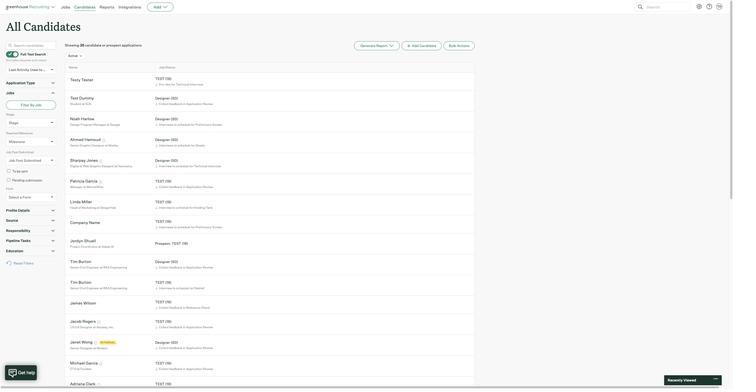 Task type: locate. For each thing, give the bounding box(es) containing it.
to down interviews to schedule for onsite link
[[173, 164, 175, 168]]

interviews to schedule for preliminary screen link up designer (50) interviews to schedule for onsite
[[154, 122, 223, 127]]

to inside test (19) interview to schedule for holding tank
[[173, 206, 175, 210]]

4 collect feedback in application review link from the top
[[154, 325, 214, 330]]

2 vertical spatial job
[[9, 159, 15, 163]]

feedback
[[169, 102, 182, 106], [169, 185, 182, 189], [169, 266, 182, 270], [169, 306, 182, 310], [169, 326, 182, 330], [169, 347, 182, 350], [169, 368, 182, 371]]

civil up "james wilson"
[[80, 287, 86, 290]]

4 in from the top
[[183, 306, 186, 310]]

to inside test (19) interviews to schedule for preliminary screen
[[174, 226, 177, 229]]

3 senior from the top
[[70, 287, 79, 290]]

job post submitted up sent in the left top of the page
[[9, 159, 41, 163]]

interview inside test (19) interview to schedule for holding tank
[[159, 206, 172, 210]]

manager down "patricia"
[[70, 185, 83, 189]]

(50) inside designer (50) interviews to schedule for preliminary screen
[[171, 117, 178, 121]]

1 vertical spatial tim burton link
[[70, 280, 91, 286]]

schedule left onsite on the left of page
[[178, 144, 190, 147]]

(19) inside test (19) interview to schedule for holding tank
[[165, 200, 171, 204]]

designer (50) interviews to schedule for onsite
[[155, 138, 205, 147]]

schedule inside designer (50) interviews to schedule for preliminary screen
[[178, 123, 190, 127]]

clark
[[86, 382, 95, 387]]

civil down coordinator
[[80, 266, 86, 270]]

(50) for digital & web graphic designer at xeometry
[[171, 159, 178, 163]]

1 screen from the top
[[212, 123, 222, 127]]

feedback inside test (19) collect feedback in reference check
[[169, 306, 182, 310]]

ahmed hamoud link
[[70, 137, 101, 143]]

1 tim burton link from the top
[[70, 260, 91, 265]]

1 vertical spatial engineering
[[110, 287, 127, 290]]

job
[[35, 103, 41, 107], [6, 150, 11, 154], [9, 159, 15, 163]]

for down interviews to schedule for onsite link
[[189, 164, 193, 168]]

jacob rogers has been in application review for more than 5 days image
[[97, 321, 101, 324]]

2 interviews from the top
[[159, 144, 173, 147]]

feedback for senior designer at modern
[[169, 347, 182, 350]]

add for add candidate
[[412, 44, 419, 48]]

janet wong link
[[70, 340, 92, 346]]

designer inside designer (50) interview to schedule for technical interview
[[155, 159, 170, 163]]

in for senior civil engineer at rsa engineering
[[183, 266, 186, 270]]

rsa for test (19)
[[103, 287, 109, 290]]

noah harlow design program manager at google
[[70, 117, 120, 127]]

0 vertical spatial engineer
[[87, 266, 99, 270]]

1 rsa from the top
[[103, 266, 109, 270]]

1 civil from the top
[[80, 266, 86, 270]]

milestone down stage element
[[19, 132, 33, 135]]

tim burton link down "project"
[[70, 260, 91, 265]]

job post submitted
[[6, 150, 34, 154], [9, 159, 41, 163]]

in for ux/ui designer at anyway, inc.
[[183, 326, 186, 330]]

interviews for designer (50) interviews to schedule for preliminary screen
[[159, 123, 173, 127]]

cto
[[70, 368, 76, 371]]

6 in from the top
[[183, 347, 186, 350]]

To be sent checkbox
[[7, 170, 10, 173]]

profile
[[6, 209, 17, 213]]

designer inside designer (50) interviews to schedule for onsite
[[155, 138, 170, 142]]

sharpay jones has been in technical interview for more than 14 days image
[[99, 160, 103, 163]]

1 vertical spatial test (19) collect feedback in application review
[[155, 320, 213, 330]]

senior down "project"
[[70, 266, 79, 270]]

interviews inside test (19) interviews to schedule for preliminary screen
[[159, 226, 173, 229]]

for left debrief
[[189, 287, 193, 290]]

application for manager at marketwise
[[186, 185, 202, 189]]

2 in from the top
[[183, 185, 186, 189]]

3 review from the top
[[203, 266, 213, 270]]

to up prospect: test (19)
[[174, 226, 177, 229]]

1 preliminary from the top
[[196, 123, 212, 127]]

review for patricia garcia
[[203, 185, 213, 189]]

1 vertical spatial manager
[[70, 185, 83, 189]]

1 burton from the top
[[78, 260, 91, 265]]

to be sent
[[12, 170, 28, 174]]

7 feedback from the top
[[169, 368, 182, 371]]

patricia garcia has been in application review for more than 5 days image
[[98, 181, 103, 184]]

burton
[[78, 260, 91, 265], [78, 280, 91, 285]]

interviews to schedule for preliminary screen link down interview to schedule for holding tank link at the bottom of page
[[154, 225, 223, 230]]

review
[[203, 102, 213, 106], [203, 185, 213, 189], [203, 266, 213, 270], [203, 326, 213, 330], [203, 347, 213, 350], [203, 368, 213, 371]]

schedule inside test (19) interviews to schedule for preliminary screen
[[178, 226, 190, 229]]

rogers
[[82, 319, 96, 324]]

(includes
[[6, 58, 19, 62]]

2 engineer from the top
[[87, 287, 99, 290]]

for inside designer (50) interview to schedule for technical interview
[[189, 164, 193, 168]]

schedule inside test (19) interview to schedule for holding tank
[[176, 206, 189, 210]]

1 vertical spatial name
[[89, 220, 100, 225]]

for inside test (19) interview to schedule for holding tank
[[189, 206, 193, 210]]

1 in from the top
[[183, 102, 186, 106]]

to inside designer (50) interviews to schedule for preliminary screen
[[174, 123, 177, 127]]

preliminary up onsite on the left of page
[[196, 123, 212, 127]]

dos
[[166, 83, 171, 86]]

for inside the 'test (19) 3 to-dos for technical interview'
[[171, 83, 175, 86]]

schedule for designer (50) interview to schedule for technical interview
[[176, 164, 189, 168]]

jordyn
[[70, 239, 83, 244]]

feedback for student at n/a
[[169, 102, 182, 106]]

jobs down application type
[[6, 91, 14, 95]]

designer (50) interview to schedule for technical interview
[[155, 159, 221, 168]]

review for janet wong
[[203, 347, 213, 350]]

0 vertical spatial garcia
[[85, 179, 97, 184]]

check
[[201, 306, 210, 310]]

for for test (19) 3 to-dos for technical interview
[[171, 83, 175, 86]]

3 (50) from the top
[[171, 138, 178, 142]]

submitted down reached milestone element
[[19, 150, 34, 154]]

michael
[[70, 361, 85, 366]]

tank
[[206, 206, 213, 210]]

burton down coordinator
[[78, 260, 91, 265]]

1 feedback from the top
[[169, 102, 182, 106]]

0 vertical spatial tim burton link
[[70, 260, 91, 265]]

job post submitted down reached milestone element
[[6, 150, 34, 154]]

6 collect from the top
[[159, 347, 169, 350]]

1 vertical spatial screen
[[212, 226, 222, 229]]

tim burton senior civil engineer at rsa engineering for test
[[70, 280, 127, 290]]

4 review from the top
[[203, 326, 213, 330]]

sharpay jones
[[70, 158, 98, 163]]

job inside "button"
[[35, 103, 41, 107]]

in for manager at marketwise
[[183, 185, 186, 189]]

4 (50) from the top
[[171, 159, 178, 163]]

adriana clark link
[[70, 382, 95, 388]]

reached milestone element
[[6, 131, 56, 150]]

candidates down jobs link on the top of the page
[[24, 19, 81, 34]]

filter
[[21, 103, 29, 107]]

manager right program
[[94, 123, 106, 127]]

5 in from the top
[[183, 326, 186, 330]]

0 vertical spatial civil
[[80, 266, 86, 270]]

2 collect from the top
[[159, 185, 169, 189]]

schedule down interviews to schedule for onsite link
[[176, 164, 189, 168]]

name
[[69, 66, 77, 69], [89, 220, 100, 225]]

to left 'old)'
[[39, 68, 42, 72]]

1 vertical spatial preliminary
[[196, 226, 212, 229]]

1 vertical spatial tim
[[70, 280, 78, 285]]

1 (50) from the top
[[171, 96, 178, 101]]

to up designer (50) interview to schedule for technical interview
[[174, 144, 177, 147]]

collect feedback in application review link for janet wong
[[154, 346, 214, 351]]

old)
[[43, 68, 50, 72]]

engineer down coordinator
[[87, 266, 99, 270]]

3 test (19) collect feedback in application review from the top
[[155, 362, 213, 371]]

1 vertical spatial technical
[[194, 164, 207, 168]]

2 vertical spatial test (19) collect feedback in application review
[[155, 362, 213, 371]]

tim for designer
[[70, 260, 78, 265]]

36
[[80, 43, 84, 47]]

3 in from the top
[[183, 266, 186, 270]]

for left holding
[[189, 206, 193, 210]]

tim burton link up "james wilson"
[[70, 280, 91, 286]]

schedule inside designer (50) interview to schedule for technical interview
[[176, 164, 189, 168]]

3 feedback from the top
[[169, 266, 182, 270]]

Search text field
[[646, 3, 686, 11]]

graphic down jones
[[90, 164, 101, 168]]

schedule for test (19) interview to schedule for debrief
[[176, 287, 189, 290]]

to for test (19) interviews to schedule for preliminary screen
[[174, 226, 177, 229]]

5 feedback from the top
[[169, 326, 182, 330]]

1 horizontal spatial manager
[[94, 123, 106, 127]]

preliminary down holding
[[196, 226, 212, 229]]

1 interviews to schedule for preliminary screen link from the top
[[154, 122, 223, 127]]

to
[[39, 68, 42, 72], [174, 123, 177, 127], [174, 144, 177, 147], [173, 164, 175, 168], [173, 206, 175, 210], [174, 226, 177, 229], [173, 287, 175, 290]]

filter by job button
[[6, 101, 56, 110]]

1 engineer from the top
[[87, 266, 99, 270]]

engineering
[[110, 266, 127, 270], [110, 287, 127, 290]]

0 vertical spatial job
[[35, 103, 41, 107]]

to for test (19) interview to schedule for debrief
[[173, 287, 175, 290]]

1 tim from the top
[[70, 260, 78, 265]]

michael garcia has been in application review for more than 5 days image
[[99, 363, 103, 366]]

preliminary inside designer (50) interviews to schedule for preliminary screen
[[196, 123, 212, 127]]

0 vertical spatial test (19) collect feedback in application review
[[155, 179, 213, 189]]

collect feedback in application review link for jacob rogers
[[154, 325, 214, 330]]

for left onsite on the left of page
[[191, 144, 195, 147]]

schedule for test (19) interview to schedule for holding tank
[[176, 206, 189, 210]]

integrations link
[[119, 5, 141, 10]]

1 vertical spatial interviews to schedule for preliminary screen link
[[154, 225, 223, 230]]

tim burton senior civil engineer at rsa engineering for designer
[[70, 260, 127, 270]]

to up designer (50) interviews to schedule for onsite
[[174, 123, 177, 127]]

tim down "project"
[[70, 260, 78, 265]]

schedule down interview to schedule for holding tank link at the bottom of page
[[178, 226, 190, 229]]

0 vertical spatial graphic
[[80, 144, 91, 147]]

2 civil from the top
[[80, 287, 86, 290]]

candidates
[[74, 5, 96, 10], [24, 19, 81, 34]]

1 vertical spatial rsa
[[103, 287, 109, 290]]

0 horizontal spatial technical
[[176, 83, 189, 86]]

tim burton link for designer
[[70, 260, 91, 265]]

form element
[[6, 187, 56, 205]]

for up designer (50) interviews to schedule for onsite
[[191, 123, 195, 127]]

5 collect feedback in application review link from the top
[[154, 346, 214, 351]]

schedule inside designer (50) interviews to schedule for onsite
[[178, 144, 190, 147]]

1 interviews from the top
[[159, 123, 173, 127]]

adriana clark has been in onsite for more than 21 days image
[[96, 384, 101, 387]]

jobs left candidates link
[[61, 5, 70, 10]]

senior down janet
[[70, 347, 79, 351]]

3 collect feedback in application review link from the top
[[154, 265, 214, 270]]

senior down ahmed at the top left of the page
[[70, 144, 79, 147]]

6 (50) from the top
[[171, 341, 178, 345]]

2 test (19) collect feedback in application review from the top
[[155, 320, 213, 330]]

to up test (19) collect feedback in reference check
[[173, 287, 175, 290]]

interview for test (19) interview to schedule for holding tank
[[159, 206, 172, 210]]

1 vertical spatial designer (50) collect feedback in application review
[[155, 260, 213, 270]]

form down pending submission option in the top of the page
[[6, 187, 13, 191]]

company name link
[[70, 220, 100, 226]]

test (19) collect feedback in application review for michael garcia
[[155, 362, 213, 371]]

greenhouse recruiting image
[[6, 4, 51, 10]]

schedule left holding
[[176, 206, 189, 210]]

to up test (19) interviews to schedule for preliminary screen
[[173, 206, 175, 210]]

generate report
[[360, 44, 388, 48]]

Pending submission checkbox
[[7, 178, 10, 182]]

2 preliminary from the top
[[196, 226, 212, 229]]

1 vertical spatial burton
[[78, 280, 91, 285]]

7 in from the top
[[183, 368, 186, 371]]

janet
[[70, 340, 81, 345]]

0 vertical spatial jobs
[[61, 5, 70, 10]]

name down active at top
[[69, 66, 77, 69]]

designer (50) collect feedback in application review
[[155, 96, 213, 106], [155, 260, 213, 270], [155, 341, 213, 350]]

in
[[183, 102, 186, 106], [183, 185, 186, 189], [183, 266, 186, 270], [183, 306, 186, 310], [183, 326, 186, 330], [183, 347, 186, 350], [183, 368, 186, 371]]

designer (50) collect feedback in application review for dummy
[[155, 96, 213, 106]]

1 vertical spatial post
[[16, 159, 23, 163]]

patricia garcia link
[[70, 179, 97, 185]]

rsa for designer (50)
[[103, 266, 109, 270]]

burton up "james wilson"
[[78, 280, 91, 285]]

cto at foodies
[[70, 368, 92, 371]]

test inside test (19) collect feedback in reference check
[[155, 300, 165, 305]]

1 vertical spatial garcia
[[86, 361, 98, 366]]

1 vertical spatial interviews
[[159, 144, 173, 147]]

graphic
[[80, 144, 91, 147], [90, 164, 101, 168]]

to for designer (50) interviews to schedule for onsite
[[174, 144, 177, 147]]

review for jacob rogers
[[203, 326, 213, 330]]

technical inside the 'test (19) 3 to-dos for technical interview'
[[176, 83, 189, 86]]

0 vertical spatial engineering
[[110, 266, 127, 270]]

in for cto at foodies
[[183, 368, 186, 371]]

garcia for patricia garcia
[[85, 179, 97, 184]]

6 feedback from the top
[[169, 347, 182, 350]]

5 (50) from the top
[[171, 260, 178, 264]]

7 collect from the top
[[159, 368, 169, 371]]

at inside jordyn shuell project coordinator at adept ai
[[98, 245, 101, 249]]

2 designer (50) collect feedback in application review from the top
[[155, 260, 213, 270]]

recently viewed
[[668, 379, 696, 383]]

1 vertical spatial add
[[412, 44, 419, 48]]

1 vertical spatial job
[[6, 150, 11, 154]]

4 collect from the top
[[159, 306, 169, 310]]

0 horizontal spatial add
[[154, 5, 161, 10]]

1 tim burton senior civil engineer at rsa engineering from the top
[[70, 260, 127, 270]]

6 review from the top
[[203, 368, 213, 371]]

interviews inside designer (50) interviews to schedule for onsite
[[159, 144, 173, 147]]

1 engineering from the top
[[110, 266, 127, 270]]

in for senior designer at modern
[[183, 347, 186, 350]]

2 vertical spatial designer (50) collect feedback in application review
[[155, 341, 213, 350]]

senior up james
[[70, 287, 79, 290]]

interview inside the 'test (19) 3 to-dos for technical interview'
[[190, 83, 203, 86]]

for for designer (50) interviews to schedule for onsite
[[191, 144, 195, 147]]

(50) for senior civil engineer at rsa engineering
[[171, 260, 178, 264]]

janet wong
[[70, 340, 92, 345]]

0 vertical spatial designer (50) collect feedback in application review
[[155, 96, 213, 106]]

2 screen from the top
[[212, 226, 222, 229]]

interviews inside designer (50) interviews to schedule for preliminary screen
[[159, 123, 173, 127]]

2 burton from the top
[[78, 280, 91, 285]]

engineering for designer (50)
[[110, 266, 127, 270]]

at inside noah harlow design program manager at google
[[107, 123, 109, 127]]

report
[[376, 44, 388, 48]]

5 review from the top
[[203, 347, 213, 350]]

tim burton senior civil engineer at rsa engineering
[[70, 260, 127, 270], [70, 280, 127, 290]]

be
[[17, 170, 21, 174]]

for for test (19) interview to schedule for holding tank
[[189, 206, 193, 210]]

2 collect feedback in application review link from the top
[[154, 185, 214, 190]]

interview to schedule for debrief link
[[154, 286, 206, 291]]

0 vertical spatial job post submitted
[[6, 150, 34, 154]]

graphic down ahmed hamoud link
[[80, 144, 91, 147]]

technical right dos
[[176, 83, 189, 86]]

0 vertical spatial technical
[[176, 83, 189, 86]]

screen inside test (19) interviews to schedule for preliminary screen
[[212, 226, 222, 229]]

to inside designer (50) interviews to schedule for onsite
[[174, 144, 177, 147]]

preliminary inside test (19) interviews to schedule for preliminary screen
[[196, 226, 212, 229]]

garcia up foodies
[[86, 361, 98, 366]]

filters
[[24, 261, 34, 266]]

0 vertical spatial burton
[[78, 260, 91, 265]]

anyway,
[[96, 326, 108, 330]]

for inside test (19) interview to schedule for debrief
[[189, 287, 193, 290]]

2 vertical spatial interviews
[[159, 226, 173, 229]]

0 vertical spatial preliminary
[[196, 123, 212, 127]]

noah
[[70, 117, 80, 122]]

application
[[6, 81, 26, 85], [186, 102, 202, 106], [186, 185, 202, 189], [186, 266, 202, 270], [186, 326, 202, 330], [186, 347, 202, 350], [186, 368, 202, 371]]

2 engineering from the top
[[110, 287, 127, 290]]

viewed
[[684, 379, 696, 383]]

job/status
[[159, 66, 175, 69]]

for inside designer (50) interviews to schedule for onsite
[[191, 144, 195, 147]]

collect for ux/ui designer at anyway, inc.
[[159, 326, 169, 330]]

2 feedback from the top
[[169, 185, 182, 189]]

technical inside designer (50) interview to schedule for technical interview
[[194, 164, 207, 168]]

tester
[[81, 77, 93, 82]]

1 vertical spatial civil
[[80, 287, 86, 290]]

0 horizontal spatial manager
[[70, 185, 83, 189]]

feedback for manager at marketwise
[[169, 185, 182, 189]]

for inside test (19) interviews to schedule for preliminary screen
[[191, 226, 195, 229]]

0 vertical spatial add
[[154, 5, 161, 10]]

(50) for design program manager at google
[[171, 117, 178, 121]]

milestone
[[19, 132, 33, 135], [9, 140, 25, 144]]

wong
[[82, 340, 92, 345]]

2 (50) from the top
[[171, 117, 178, 121]]

1 horizontal spatial form
[[23, 195, 31, 199]]

0 vertical spatial tim burton senior civil engineer at rsa engineering
[[70, 260, 127, 270]]

0 vertical spatial form
[[6, 187, 13, 191]]

review for michael garcia
[[203, 368, 213, 371]]

candidates right jobs link on the top of the page
[[74, 5, 96, 10]]

2 rsa from the top
[[103, 287, 109, 290]]

to inside designer (50) interview to schedule for technical interview
[[173, 164, 175, 168]]

garcia up marketwise
[[85, 179, 97, 184]]

4 feedback from the top
[[169, 306, 182, 310]]

for
[[171, 83, 175, 86], [191, 123, 195, 127], [191, 144, 195, 147], [189, 164, 193, 168], [189, 206, 193, 210], [191, 226, 195, 229], [189, 287, 193, 290]]

designer
[[155, 96, 170, 101], [155, 117, 170, 121], [155, 138, 170, 142], [92, 144, 104, 147], [155, 159, 170, 163], [102, 164, 114, 168], [155, 260, 170, 264], [80, 326, 92, 330], [155, 341, 170, 345], [80, 347, 93, 351]]

for inside designer (50) interviews to schedule for preliminary screen
[[191, 123, 195, 127]]

name right the company
[[89, 220, 100, 225]]

1 designer (50) collect feedback in application review from the top
[[155, 96, 213, 106]]

submitted up sent in the left top of the page
[[24, 159, 41, 163]]

0 vertical spatial stage
[[6, 113, 14, 116]]

for down holding
[[191, 226, 195, 229]]

schedule up designer (50) interviews to schedule for onsite
[[178, 123, 190, 127]]

2 tim burton link from the top
[[70, 280, 91, 286]]

2 tim burton senior civil engineer at rsa engineering from the top
[[70, 280, 127, 290]]

(19) inside test (19) collect feedback in reference check
[[165, 300, 171, 305]]

sharpay jones link
[[70, 158, 98, 164]]

1 horizontal spatial technical
[[194, 164, 207, 168]]

test inside test (19) interview to schedule for debrief
[[155, 281, 165, 285]]

post up to be sent
[[16, 159, 23, 163]]

pending
[[12, 178, 25, 182]]

0 vertical spatial name
[[69, 66, 77, 69]]

schedule inside test (19) interview to schedule for debrief
[[176, 287, 189, 290]]

generate report button
[[354, 41, 400, 50]]

modern
[[97, 347, 108, 351]]

5 collect from the top
[[159, 326, 169, 330]]

screen inside designer (50) interviews to schedule for preliminary screen
[[212, 123, 222, 127]]

senior
[[70, 144, 79, 147], [70, 266, 79, 270], [70, 287, 79, 290], [70, 347, 79, 351]]

1 vertical spatial tim burton senior civil engineer at rsa engineering
[[70, 280, 127, 290]]

student
[[70, 102, 81, 106]]

form right a
[[23, 195, 31, 199]]

post down reached
[[12, 150, 18, 154]]

form
[[6, 187, 13, 191], [23, 195, 31, 199]]

0 vertical spatial screen
[[212, 123, 222, 127]]

recently
[[668, 379, 683, 383]]

engineer up wilson at the left bottom
[[87, 287, 99, 290]]

collect for senior civil engineer at rsa engineering
[[159, 266, 169, 270]]

3 to-dos for technical interview link
[[154, 82, 204, 87]]

tim burton senior civil engineer at rsa engineering down adept
[[70, 260, 127, 270]]

active
[[68, 54, 78, 58]]

for for test (19) interview to schedule for debrief
[[189, 287, 193, 290]]

tim up james
[[70, 280, 78, 285]]

test (19) collect feedback in reference check
[[155, 300, 210, 310]]

interview inside test (19) interview to schedule for debrief
[[159, 287, 172, 290]]

tim
[[70, 260, 78, 265], [70, 280, 78, 285]]

0 vertical spatial interviews
[[159, 123, 173, 127]]

collect
[[159, 102, 169, 106], [159, 185, 169, 189], [159, 266, 169, 270], [159, 306, 169, 310], [159, 326, 169, 330], [159, 347, 169, 350], [159, 368, 169, 371]]

1 collect from the top
[[159, 102, 169, 106]]

collect feedback in application review link for patricia garcia
[[154, 185, 214, 190]]

1 horizontal spatial add
[[412, 44, 419, 48]]

application type
[[6, 81, 35, 85]]

technical down onsite on the left of page
[[194, 164, 207, 168]]

details
[[18, 209, 30, 213]]

and
[[32, 58, 37, 62]]

civil for designer (50)
[[80, 266, 86, 270]]

(50) inside designer (50) interviews to schedule for onsite
[[171, 138, 178, 142]]

of
[[78, 206, 81, 210]]

(19) inside test (19) interviews to schedule for preliminary screen
[[165, 220, 171, 224]]

internal
[[100, 341, 115, 345]]

0 vertical spatial rsa
[[103, 266, 109, 270]]

schedule up test (19) collect feedback in reference check
[[176, 287, 189, 290]]

collect inside test (19) collect feedback in reference check
[[159, 306, 169, 310]]

1 vertical spatial jobs
[[6, 91, 14, 95]]

2 review from the top
[[203, 185, 213, 189]]

application for senior designer at modern
[[186, 347, 202, 350]]

application for senior civil engineer at rsa engineering
[[186, 266, 202, 270]]

a
[[20, 195, 22, 199]]

0 vertical spatial interviews to schedule for preliminary screen link
[[154, 122, 223, 127]]

education
[[6, 249, 23, 253]]

6 collect feedback in application review link from the top
[[154, 367, 214, 372]]

add inside popup button
[[154, 5, 161, 10]]

1 vertical spatial form
[[23, 195, 31, 199]]

in inside test (19) collect feedback in reference check
[[183, 306, 186, 310]]

feedback for ux/ui designer at anyway, inc.
[[169, 326, 182, 330]]

for right dos
[[171, 83, 175, 86]]

(50) inside designer (50) interview to schedule for technical interview
[[171, 159, 178, 163]]

to inside test (19) interview to schedule for debrief
[[173, 287, 175, 290]]

td button
[[716, 4, 722, 10]]

2 interviews to schedule for preliminary screen link from the top
[[154, 225, 223, 230]]

civil
[[80, 266, 86, 270], [80, 287, 86, 290]]

0 vertical spatial manager
[[94, 123, 106, 127]]

at
[[82, 102, 85, 106], [107, 123, 109, 127], [105, 144, 108, 147], [115, 164, 118, 168], [83, 185, 86, 189], [97, 206, 99, 210], [98, 245, 101, 249], [100, 266, 103, 270], [100, 287, 103, 290], [93, 326, 96, 330], [93, 347, 96, 351], [77, 368, 80, 371]]

tim burton senior civil engineer at rsa engineering up wilson at the left bottom
[[70, 280, 127, 290]]

xeometry
[[118, 164, 132, 168]]

0 vertical spatial tim
[[70, 260, 78, 265]]

interview for designer (50) interview to schedule for technical interview
[[159, 164, 172, 168]]

post
[[12, 150, 18, 154], [16, 159, 23, 163]]

ahmed hamoud
[[70, 137, 101, 142]]

engineer for designer (50)
[[87, 266, 99, 270]]

candidate
[[85, 43, 101, 47]]

1 test (19) collect feedback in application review from the top
[[155, 179, 213, 189]]

2 tim from the top
[[70, 280, 78, 285]]

milestone down reached milestone at the top of page
[[9, 140, 25, 144]]

collect for senior designer at modern
[[159, 347, 169, 350]]

3 collect from the top
[[159, 266, 169, 270]]

3 interviews from the top
[[159, 226, 173, 229]]

1 vertical spatial engineer
[[87, 287, 99, 290]]



Task type: describe. For each thing, give the bounding box(es) containing it.
1 horizontal spatial name
[[89, 220, 100, 225]]

james wilson
[[70, 301, 96, 306]]

1 senior from the top
[[70, 144, 79, 147]]

interviews to schedule for preliminary screen link for (19)
[[154, 225, 223, 230]]

(50) for senior graphic designer at morley
[[171, 138, 178, 142]]

candidate reports are now available! apply filters and select "view in app" element
[[354, 41, 400, 50]]

application for cto at foodies
[[186, 368, 202, 371]]

job post submitted element
[[6, 150, 56, 169]]

screen for (50)
[[212, 123, 222, 127]]

select
[[9, 195, 19, 199]]

application for student at n/a
[[186, 102, 202, 106]]

1 vertical spatial candidates
[[24, 19, 81, 34]]

resumes
[[19, 58, 31, 62]]

engineer for test (19)
[[87, 287, 99, 290]]

adept
[[102, 245, 110, 249]]

reached milestone
[[6, 132, 33, 135]]

feedback for cto at foodies
[[169, 368, 182, 371]]

jacob rogers link
[[70, 319, 96, 325]]

patricia
[[70, 179, 84, 184]]

1 review from the top
[[203, 102, 213, 106]]

applications
[[122, 43, 142, 47]]

generate
[[360, 44, 376, 48]]

collect for cto at foodies
[[159, 368, 169, 371]]

stage element
[[6, 112, 56, 131]]

senior graphic designer at morley
[[70, 144, 118, 147]]

showing 36 candidate or prospect applications
[[65, 43, 142, 47]]

test inside the 'test (19) 3 to-dos for technical interview'
[[155, 77, 165, 81]]

for for test (19) interviews to schedule for preliminary screen
[[191, 226, 195, 229]]

head
[[70, 206, 78, 210]]

interviews for designer (50) interviews to schedule for onsite
[[159, 144, 173, 147]]

at inside test dummy student at n/a
[[82, 102, 85, 106]]

burton for designer
[[78, 260, 91, 265]]

test dummy student at n/a
[[70, 96, 94, 106]]

schedule for test (19) interviews to schedule for preliminary screen
[[178, 226, 190, 229]]

last
[[9, 68, 16, 72]]

tim for test
[[70, 280, 78, 285]]

to for test (19) interview to schedule for holding tank
[[173, 206, 175, 210]]

designhub
[[100, 206, 116, 210]]

test (19) collect feedback in application review for patricia garcia
[[155, 179, 213, 189]]

(new
[[30, 68, 38, 72]]

(50) for senior designer at modern
[[171, 341, 178, 345]]

garcia for michael garcia
[[86, 361, 98, 366]]

reset filters button
[[6, 259, 36, 268]]

manager inside noah harlow design program manager at google
[[94, 123, 106, 127]]

jones
[[87, 158, 98, 163]]

0 horizontal spatial name
[[69, 66, 77, 69]]

(50) for student at n/a
[[171, 96, 178, 101]]

prospect: test (19)
[[155, 242, 188, 246]]

to for designer (50) interview to schedule for technical interview
[[173, 164, 175, 168]]

manager at marketwise
[[70, 185, 103, 189]]

collect for student at n/a
[[159, 102, 169, 106]]

add candidate link
[[402, 41, 442, 50]]

interviews to schedule for preliminary screen link for (50)
[[154, 122, 223, 127]]

shuell
[[84, 239, 96, 244]]

1 horizontal spatial jobs
[[61, 5, 70, 10]]

0 horizontal spatial jobs
[[6, 91, 14, 95]]

interviews for test (19) interviews to schedule for preliminary screen
[[159, 226, 173, 229]]

reached
[[6, 132, 18, 135]]

add button
[[147, 3, 174, 12]]

responsibility
[[6, 229, 30, 233]]

integrations
[[119, 5, 141, 10]]

jobs link
[[61, 5, 70, 10]]

schedule for designer (50) interviews to schedule for preliminary screen
[[178, 123, 190, 127]]

configure image
[[696, 4, 702, 10]]

schedule for designer (50) interviews to schedule for onsite
[[178, 144, 190, 147]]

showing
[[65, 43, 79, 47]]

1 vertical spatial submitted
[[24, 159, 41, 163]]

jacob
[[70, 319, 82, 324]]

michael garcia link
[[70, 361, 98, 367]]

engineering for test (19)
[[110, 287, 127, 290]]

checkmark image
[[8, 52, 12, 56]]

0 vertical spatial post
[[12, 150, 18, 154]]

civil for test (19)
[[80, 287, 86, 290]]

0 vertical spatial milestone
[[19, 132, 33, 135]]

ahmed
[[70, 137, 84, 142]]

digital & web graphic designer at xeometry
[[70, 164, 132, 168]]

test
[[70, 96, 78, 101]]

preliminary for (50)
[[196, 123, 212, 127]]

0 vertical spatial submitted
[[19, 150, 34, 154]]

1 vertical spatial milestone
[[9, 140, 25, 144]]

tim burton link for test
[[70, 280, 91, 286]]

preliminary for (19)
[[196, 226, 212, 229]]

in for student at n/a
[[183, 102, 186, 106]]

bulk
[[449, 44, 456, 48]]

prospect:
[[155, 242, 171, 246]]

td button
[[715, 3, 723, 11]]

foodies
[[80, 368, 92, 371]]

designer (50) collect feedback in application review for burton
[[155, 260, 213, 270]]

to-
[[161, 83, 166, 86]]

interview to schedule for technical interview link
[[154, 164, 222, 169]]

tasks
[[21, 239, 31, 243]]

at inside linda miller head of marketing at designhub
[[97, 206, 99, 210]]

1 vertical spatial graphic
[[90, 164, 101, 168]]

(19) inside test (19) interview to schedule for debrief
[[165, 281, 171, 285]]

patricia garcia
[[70, 179, 97, 184]]

morley
[[108, 144, 118, 147]]

application for ux/ui designer at anyway, inc.
[[186, 326, 202, 330]]

ahmed hamoud has been in onsite for more than 21 days image
[[102, 139, 106, 142]]

candidates link
[[74, 5, 96, 10]]

collect for manager at marketwise
[[159, 185, 169, 189]]

for for designer (50) interviews to schedule for preliminary screen
[[191, 123, 195, 127]]

reference
[[186, 306, 200, 310]]

marketing
[[82, 206, 96, 210]]

noah harlow link
[[70, 117, 94, 122]]

test (19) 3 to-dos for technical interview
[[155, 77, 203, 86]]

3 designer (50) collect feedback in application review from the top
[[155, 341, 213, 350]]

test (19) interview to schedule for holding tank
[[155, 200, 213, 210]]

ai
[[111, 245, 114, 249]]

test inside test (19) interviews to schedule for preliminary screen
[[155, 220, 165, 224]]

(19) inside the 'test (19) 3 to-dos for technical interview'
[[165, 77, 171, 81]]

1 collect feedback in application review link from the top
[[154, 102, 214, 106]]

screen for (19)
[[212, 226, 222, 229]]

jordyn shuell project coordinator at adept ai
[[70, 239, 114, 249]]

pipeline tasks
[[6, 239, 31, 243]]

pipeline
[[6, 239, 20, 243]]

janet wong has been in application review for more than 5 days image
[[93, 342, 98, 345]]

n/a
[[85, 102, 91, 106]]

4 senior from the top
[[70, 347, 79, 351]]

designer inside designer (50) interviews to schedule for preliminary screen
[[155, 117, 170, 121]]

to for designer (50) interviews to schedule for preliminary screen
[[174, 123, 177, 127]]

Search candidates field
[[6, 41, 56, 50]]

profile details
[[6, 209, 30, 213]]

company
[[70, 220, 88, 225]]

burton for test
[[78, 280, 91, 285]]

all
[[6, 19, 21, 34]]

holding
[[194, 206, 205, 210]]

coordinator
[[81, 245, 98, 249]]

source
[[6, 219, 18, 223]]

1 vertical spatial stage
[[9, 121, 18, 125]]

test (19) interviews to schedule for preliminary screen
[[155, 220, 222, 229]]

test inside test (19) interview to schedule for holding tank
[[155, 200, 165, 204]]

test (19) interview to schedule for debrief
[[155, 281, 204, 290]]

1 vertical spatial job post submitted
[[9, 159, 41, 163]]

technical for (19)
[[176, 83, 189, 86]]

collect feedback in application review link for michael garcia
[[154, 367, 214, 372]]

prospect
[[106, 43, 121, 47]]

testy tester
[[70, 77, 93, 82]]

submission
[[25, 178, 42, 182]]

reset filters
[[14, 261, 34, 266]]

technical for (50)
[[194, 164, 207, 168]]

last activity (new to old) option
[[9, 68, 50, 72]]

0 vertical spatial candidates
[[74, 5, 96, 10]]

add for add
[[154, 5, 161, 10]]

google
[[110, 123, 120, 127]]

dummy
[[79, 96, 94, 101]]

to for last activity (new to old)
[[39, 68, 42, 72]]

0 horizontal spatial form
[[6, 187, 13, 191]]

james
[[70, 301, 83, 306]]

hamoud
[[85, 137, 101, 142]]

test dummy link
[[70, 96, 94, 102]]

jordyn shuell link
[[70, 239, 96, 244]]

for for designer (50) interview to schedule for technical interview
[[189, 164, 193, 168]]

test (19) collect feedback in application review for jacob rogers
[[155, 320, 213, 330]]

2 senior from the top
[[70, 266, 79, 270]]

actions
[[457, 44, 469, 48]]

feedback for senior civil engineer at rsa engineering
[[169, 266, 182, 270]]

jacob rogers
[[70, 319, 96, 324]]

interview for test (19) interview to schedule for debrief
[[159, 287, 172, 290]]

sharpay
[[70, 158, 86, 163]]



Task type: vqa. For each thing, say whether or not it's contained in the screenshot.


